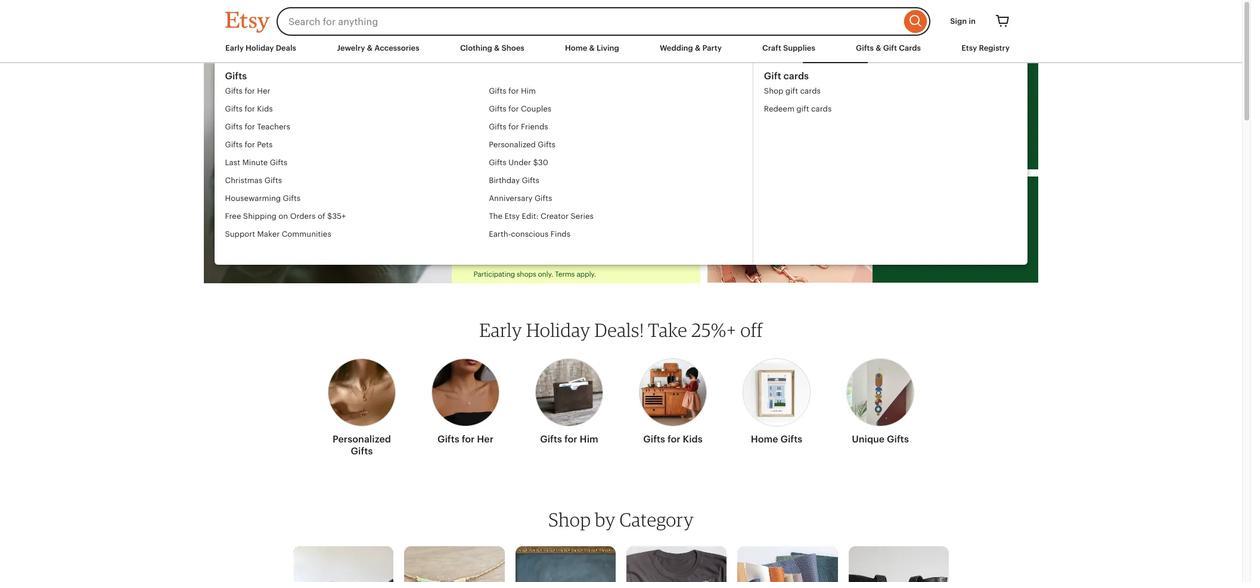 Task type: vqa. For each thing, say whether or not it's contained in the screenshot.
TheStickyFactoryCo $ 12.49
no



Task type: locate. For each thing, give the bounding box(es) containing it.
1 vertical spatial holiday
[[522, 107, 590, 128]]

redeem gift cards link
[[765, 100, 833, 118]]

2 & from the left
[[494, 44, 500, 52]]

0 vertical spatial holiday
[[246, 44, 274, 52]]

party
[[703, 44, 722, 52]]

1 horizontal spatial gifts for kids
[[644, 434, 703, 445]]

0 vertical spatial etsy
[[962, 44, 978, 52]]

craft supplies
[[763, 44, 816, 52]]

cards inside 'shop gift cards' link
[[801, 86, 822, 95]]

unique gifts link
[[847, 351, 915, 450]]

1 vertical spatial gifts for kids
[[644, 434, 703, 445]]

minute
[[243, 158, 268, 167]]

shop left "by"
[[549, 508, 591, 531]]

holiday inside menu bar
[[246, 44, 274, 52]]

kids
[[258, 104, 273, 113], [683, 434, 703, 445]]

gift
[[884, 44, 898, 52], [765, 70, 782, 82]]

0 horizontal spatial gifts for kids link
[[225, 100, 489, 118]]

accessories
[[375, 44, 420, 52]]

holiday inside early holiday deals are here!
[[522, 107, 590, 128]]

clothing
[[460, 44, 493, 52]]

4 & from the left
[[695, 44, 701, 52]]

early left friends at left top
[[474, 107, 517, 128]]

gifts for her
[[225, 86, 271, 95], [438, 434, 494, 445]]

0 vertical spatial kids
[[258, 104, 273, 113]]

0 vertical spatial personalized
[[489, 140, 536, 149]]

gifts under $30 link
[[489, 154, 754, 172]]

early for early holiday deals! take 25%+ off
[[480, 319, 522, 341]]

gift down gift cards link
[[786, 86, 799, 95]]

1 vertical spatial her
[[477, 434, 494, 445]]

none search field inside sign in banner
[[277, 7, 931, 36]]

jewelry
[[337, 44, 365, 52]]

gifts for him
[[489, 86, 537, 95], [541, 434, 599, 445]]

1 vertical spatial early
[[474, 107, 517, 128]]

shop gift cards
[[765, 86, 822, 95]]

3 & from the left
[[590, 44, 595, 52]]

cards inside redeem gift cards link
[[812, 104, 833, 113]]

wedding & party
[[660, 44, 722, 52]]

unique
[[852, 434, 885, 445]]

living
[[597, 44, 620, 52]]

1 horizontal spatial personalized gifts link
[[489, 136, 754, 154]]

5 & from the left
[[876, 44, 882, 52]]

0 vertical spatial gift
[[884, 44, 898, 52]]

gifts under $30
[[489, 158, 549, 167]]

1 vertical spatial kids
[[683, 434, 703, 445]]

gift for shop
[[786, 86, 799, 95]]

& for home
[[590, 44, 595, 52]]

0 vertical spatial gifts for kids
[[225, 104, 273, 113]]

etsy right the
[[505, 212, 520, 221]]

0 vertical spatial gift
[[786, 86, 799, 95]]

0 vertical spatial personalized gifts
[[489, 140, 556, 149]]

1 vertical spatial gift
[[765, 70, 782, 82]]

0 vertical spatial early
[[225, 44, 244, 52]]

1 horizontal spatial him
[[580, 434, 599, 445]]

etsy registry
[[962, 44, 1010, 52]]

home
[[565, 44, 588, 52], [751, 434, 779, 445]]

gift up the shop gift cards
[[765, 70, 782, 82]]

pets
[[258, 140, 273, 149]]

gift
[[786, 86, 799, 95], [797, 104, 810, 113]]

home & living menu item
[[565, 44, 620, 52]]

1 horizontal spatial gifts for kids link
[[639, 351, 707, 450]]

& left shoes
[[494, 44, 500, 52]]

series
[[571, 212, 594, 221]]

0 vertical spatial personalized gifts link
[[489, 136, 754, 154]]

participating shops only. terms apply.
[[474, 270, 596, 279]]

early left deals
[[225, 44, 244, 52]]

0 horizontal spatial home
[[565, 44, 588, 52]]

0 vertical spatial cards
[[784, 70, 810, 82]]

1 horizontal spatial home
[[751, 434, 779, 445]]

personalized gifts link
[[489, 136, 754, 154], [328, 351, 396, 462]]

gifts for him link
[[489, 82, 754, 100], [536, 351, 604, 450]]

gift cards
[[765, 70, 810, 82]]

clothing & shoes
[[460, 44, 525, 52]]

1 vertical spatial home
[[751, 434, 779, 445]]

personalized gifts
[[489, 140, 556, 149], [333, 434, 391, 457]]

gifts for friends
[[489, 122, 549, 131]]

early inside early holiday deals are here!
[[474, 107, 517, 128]]

gifts for kids link
[[225, 100, 489, 118], [639, 351, 707, 450]]

redeem gift cards
[[765, 104, 833, 113]]

cards for shop
[[801, 86, 822, 95]]

1 vertical spatial gifts for him
[[541, 434, 599, 445]]

personalized
[[489, 140, 536, 149], [333, 434, 391, 445]]

1 vertical spatial him
[[580, 434, 599, 445]]

1 vertical spatial gifts for her
[[438, 434, 494, 445]]

holiday left deals
[[246, 44, 274, 52]]

1 horizontal spatial personalized gifts
[[489, 140, 556, 149]]

earth-
[[489, 230, 512, 239]]

gifts
[[857, 44, 874, 52], [225, 70, 247, 82], [225, 86, 243, 95], [489, 86, 507, 95], [225, 104, 243, 113], [489, 104, 507, 113], [225, 122, 243, 131], [489, 122, 507, 131], [225, 140, 243, 149], [538, 140, 556, 149], [270, 158, 288, 167], [489, 158, 507, 167], [265, 176, 283, 185], [522, 176, 540, 185], [283, 194, 301, 203], [535, 194, 553, 203], [438, 434, 460, 445], [541, 434, 562, 445], [644, 434, 666, 445], [781, 434, 803, 445], [888, 434, 910, 445], [351, 446, 373, 457]]

1 vertical spatial personalized
[[333, 434, 391, 445]]

&
[[367, 44, 373, 52], [494, 44, 500, 52], [590, 44, 595, 52], [695, 44, 701, 52], [876, 44, 882, 52]]

2 vertical spatial early
[[480, 319, 522, 341]]

1 horizontal spatial her
[[477, 434, 494, 445]]

sign in banner
[[204, 0, 1039, 43]]

shop for shop by category
[[549, 508, 591, 531]]

cards down gift cards link
[[801, 86, 822, 95]]

gift left cards at the top of the page
[[884, 44, 898, 52]]

& left party
[[695, 44, 701, 52]]

etsy inside menu bar
[[962, 44, 978, 52]]

2 vertical spatial holiday
[[526, 319, 591, 341]]

& left cards at the top of the page
[[876, 44, 882, 52]]

deals!
[[595, 319, 644, 341]]

1 horizontal spatial etsy
[[962, 44, 978, 52]]

shoes
[[502, 44, 525, 52]]

Search for anything text field
[[277, 7, 902, 36]]

cards down 'shop gift cards' link
[[812, 104, 833, 113]]

& right the jewelry
[[367, 44, 373, 52]]

early
[[225, 44, 244, 52], [474, 107, 517, 128], [480, 319, 522, 341]]

menu bar containing early holiday deals
[[225, 43, 1018, 63]]

early holiday deals are here!
[[474, 107, 617, 150]]

holiday
[[246, 44, 274, 52], [522, 107, 590, 128], [526, 319, 591, 341]]

gift down 'shop gift cards' link
[[797, 104, 810, 113]]

1 horizontal spatial shop
[[765, 86, 784, 95]]

support maker communities link
[[225, 225, 489, 243]]

& for wedding
[[695, 44, 701, 52]]

gifts for teachers link
[[225, 118, 489, 136]]

menu bar
[[225, 43, 1018, 63]]

clothing & shoes menu item
[[460, 44, 525, 52]]

anniversary
[[489, 194, 533, 203]]

holiday up deals are here! on the top
[[522, 107, 590, 128]]

2 vertical spatial cards
[[812, 104, 833, 113]]

None search field
[[277, 7, 931, 36]]

0 horizontal spatial personalized gifts
[[333, 434, 391, 457]]

1 & from the left
[[367, 44, 373, 52]]

0 vertical spatial shop
[[765, 86, 784, 95]]

0 horizontal spatial him
[[522, 86, 537, 95]]

0 vertical spatial home
[[565, 44, 588, 52]]

1 vertical spatial etsy
[[505, 212, 520, 221]]

shop for shop gift cards
[[765, 86, 784, 95]]

shop gift cards link
[[765, 82, 833, 100]]

shop up redeem
[[765, 86, 784, 95]]

holiday down only.
[[526, 319, 591, 341]]

0 horizontal spatial gifts for her
[[225, 86, 271, 95]]

craft supplies menu item
[[763, 44, 816, 52]]

cards up 'shop gift cards' link
[[784, 70, 810, 82]]

holiday for deals are here!
[[522, 107, 590, 128]]

of
[[318, 212, 326, 221]]

shop
[[765, 86, 784, 95], [549, 508, 591, 531]]

home & living
[[565, 44, 620, 52]]

0 horizontal spatial shop
[[549, 508, 591, 531]]

christmas
[[225, 176, 263, 185]]

finds
[[551, 230, 571, 239]]

her
[[258, 86, 271, 95], [477, 434, 494, 445]]

craft
[[763, 44, 782, 52]]

1 vertical spatial gift
[[797, 104, 810, 113]]

couples
[[522, 104, 552, 113]]

cards inside gift cards link
[[784, 70, 810, 82]]

gifts for her link
[[225, 82, 489, 100], [432, 351, 500, 450]]

0 horizontal spatial gifts for him
[[489, 86, 537, 95]]

& left the living
[[590, 44, 595, 52]]

jewelry & accessories link
[[337, 43, 420, 54]]

1 vertical spatial shop
[[549, 508, 591, 531]]

1 horizontal spatial gifts for him
[[541, 434, 599, 445]]

sign in button
[[942, 11, 985, 32]]

0 horizontal spatial her
[[258, 86, 271, 95]]

etsy left registry
[[962, 44, 978, 52]]

housewarming
[[225, 194, 281, 203]]

1 vertical spatial cards
[[801, 86, 822, 95]]

anniversary gifts link
[[489, 190, 754, 208]]

0 horizontal spatial personalized gifts link
[[328, 351, 396, 462]]

0 horizontal spatial personalized
[[333, 434, 391, 445]]

early down the participating
[[480, 319, 522, 341]]

0 vertical spatial him
[[522, 86, 537, 95]]



Task type: describe. For each thing, give the bounding box(es) containing it.
home gifts
[[751, 434, 803, 445]]

free shipping on orders of $35+
[[225, 212, 346, 221]]

1 vertical spatial personalized gifts
[[333, 434, 391, 457]]

participating
[[474, 270, 515, 279]]

deals
[[276, 44, 296, 52]]

holiday for deals!
[[526, 319, 591, 341]]

friends
[[522, 122, 549, 131]]

a collection of multi-colored dog leashes with rose gold latches, which can be customized with a pet name. image
[[708, 177, 873, 283]]

birthday gifts link
[[489, 172, 754, 190]]

birthday
[[489, 176, 520, 185]]

earth-conscious finds link
[[489, 225, 754, 243]]

supplies
[[784, 44, 816, 52]]

communities
[[282, 230, 332, 239]]

sign
[[951, 17, 968, 26]]

conscious
[[512, 230, 549, 239]]

jewelry & accessories
[[337, 44, 420, 52]]

gifts & gift cards
[[857, 44, 922, 52]]

off
[[741, 319, 763, 341]]

& for gifts
[[876, 44, 882, 52]]

0 vertical spatial gifts for him
[[489, 86, 537, 95]]

home & living link
[[565, 43, 620, 54]]

creator
[[541, 212, 569, 221]]

edit:
[[523, 212, 539, 221]]

1 vertical spatial personalized gifts link
[[328, 351, 396, 462]]

housewarming gifts link
[[225, 190, 489, 208]]

redeem
[[765, 104, 795, 113]]

a festive scene featuring a candle shown with a holiday message and colorfully illustrated trees on its label. image
[[708, 63, 873, 169]]

shipping
[[244, 212, 277, 221]]

in
[[970, 17, 976, 26]]

craft supplies link
[[763, 43, 816, 54]]

holiday for deals
[[246, 44, 274, 52]]

wedding & party menu item
[[660, 44, 722, 52]]

on
[[279, 212, 289, 221]]

home for home & living
[[565, 44, 588, 52]]

1 horizontal spatial personalized
[[489, 140, 536, 149]]

0 vertical spatial gifts for him link
[[489, 82, 754, 100]]

1 horizontal spatial gift
[[884, 44, 898, 52]]

last minute gifts link
[[225, 154, 489, 172]]

shops
[[517, 270, 537, 279]]

jewelry & accessories menu item
[[337, 44, 420, 52]]

sign in
[[951, 17, 976, 26]]

1 horizontal spatial kids
[[683, 434, 703, 445]]

& for jewelry
[[367, 44, 373, 52]]

0 horizontal spatial etsy
[[505, 212, 520, 221]]

the
[[489, 212, 503, 221]]

0 vertical spatial gifts for kids link
[[225, 100, 489, 118]]

gifts for friends link
[[489, 118, 754, 136]]

25%+
[[692, 319, 737, 341]]

gift cards link
[[765, 70, 833, 82]]

1 vertical spatial gifts for kids link
[[639, 351, 707, 450]]

wedding
[[660, 44, 694, 52]]

gifts for pets link
[[225, 136, 489, 154]]

1 vertical spatial gifts for him link
[[536, 351, 604, 450]]

gift for redeem
[[797, 104, 810, 113]]

early holiday deals
[[225, 44, 296, 52]]

clothing & shoes link
[[460, 43, 525, 54]]

maker
[[258, 230, 280, 239]]

& for clothing
[[494, 44, 500, 52]]

gifts & gift cards link
[[857, 43, 922, 54]]

gifts for teachers
[[225, 122, 291, 131]]

0 horizontal spatial kids
[[258, 104, 273, 113]]

gifts link
[[225, 70, 754, 82]]

gifts & gift cards menu item
[[857, 44, 922, 52]]

orders
[[291, 212, 316, 221]]

a personalized ornament commemorating a child's first holiday featuring ornate lettering and subtle patterns. image
[[204, 63, 452, 283]]

cards for redeem
[[812, 104, 833, 113]]

unique gifts
[[852, 434, 910, 445]]

the etsy edit: creator series
[[489, 212, 594, 221]]

christmas gifts
[[225, 176, 283, 185]]

teachers
[[258, 122, 291, 131]]

the etsy edit: creator series link
[[489, 208, 754, 225]]

last
[[225, 158, 241, 167]]

earth-conscious finds
[[489, 230, 571, 239]]

cards
[[900, 44, 922, 52]]

$35+
[[328, 212, 346, 221]]

etsy registry link
[[962, 43, 1010, 54]]

$30
[[534, 158, 549, 167]]

shop by category
[[549, 508, 694, 531]]

housewarming gifts
[[225, 194, 301, 203]]

last minute gifts
[[225, 158, 288, 167]]

gifts for pets
[[225, 140, 273, 149]]

under
[[509, 158, 532, 167]]

category
[[620, 508, 694, 531]]

early holiday deals link
[[225, 43, 296, 54]]

early for early holiday deals
[[225, 44, 244, 52]]

1 horizontal spatial gifts for her
[[438, 434, 494, 445]]

anniversary gifts
[[489, 194, 553, 203]]

free
[[225, 212, 242, 221]]

1 vertical spatial gifts for her link
[[432, 351, 500, 450]]

home for home gifts
[[751, 434, 779, 445]]

only.
[[538, 270, 554, 279]]

0 horizontal spatial gift
[[765, 70, 782, 82]]

by
[[595, 508, 616, 531]]

0 vertical spatial gifts for her
[[225, 86, 271, 95]]

registry
[[980, 44, 1010, 52]]

deals are here!
[[474, 129, 617, 150]]

home gifts link
[[743, 351, 811, 450]]

0 vertical spatial gifts for her link
[[225, 82, 489, 100]]

early holiday deals! take 25%+ off
[[480, 319, 763, 341]]

0 horizontal spatial gifts for kids
[[225, 104, 273, 113]]

terms apply.
[[555, 270, 596, 279]]

support
[[225, 230, 256, 239]]

support maker communities
[[225, 230, 332, 239]]

wedding & party link
[[660, 43, 722, 54]]

early for early holiday deals are here!
[[474, 107, 517, 128]]

0 vertical spatial her
[[258, 86, 271, 95]]

gifts for couples
[[489, 104, 552, 113]]



